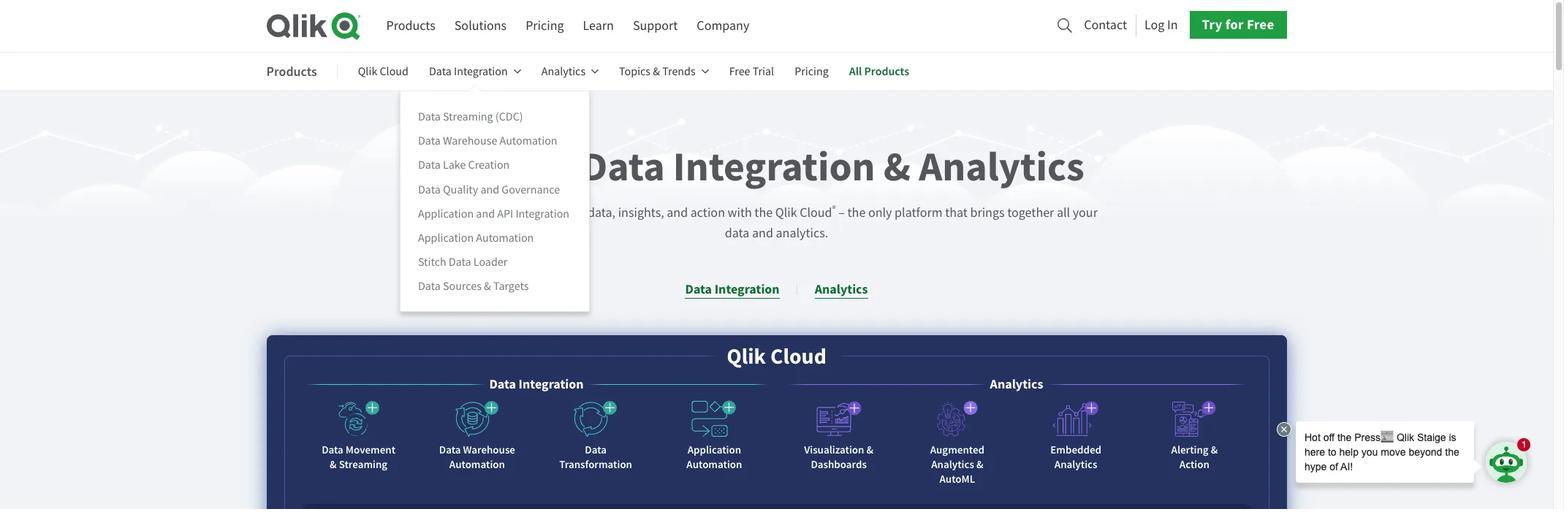 Task type: vqa. For each thing, say whether or not it's contained in the screenshot.
CLOSE THE GAPS BETWEEN DATA, INSIGHTS, AND ACTION WITH THE QLIK CLOUD ®
yes



Task type: locate. For each thing, give the bounding box(es) containing it.
0 horizontal spatial pricing
[[526, 18, 564, 34]]

with
[[728, 205, 752, 222]]

products
[[386, 18, 436, 34], [267, 63, 317, 80], [865, 64, 910, 79]]

1 vertical spatial data integration link
[[686, 281, 780, 299]]

that
[[946, 205, 968, 222]]

application and api integration link
[[418, 206, 570, 222]]

automl
[[940, 472, 976, 487]]

company link
[[697, 12, 750, 40]]

qlik inside products menu bar
[[358, 64, 378, 79]]

together
[[1008, 205, 1055, 222]]

data integration
[[429, 64, 508, 79], [686, 281, 780, 298], [490, 376, 584, 393]]

pricing link left learn
[[526, 12, 564, 40]]

pricing inside menu bar
[[526, 18, 564, 34]]

stitch data loader link
[[418, 254, 508, 270]]

and inside – the only platform that brings together all your data and analytics.
[[752, 225, 774, 242]]

1 horizontal spatial analytics link
[[815, 281, 868, 299]]

free inside 'link'
[[1247, 16, 1275, 34]]

data transformation button
[[545, 395, 647, 478]]

data lake creation link
[[418, 157, 510, 174]]

and
[[481, 182, 500, 197], [667, 205, 688, 222], [476, 207, 495, 221], [752, 225, 774, 242]]

®
[[833, 203, 836, 215]]

between
[[538, 205, 585, 222]]

and right 'data'
[[752, 225, 774, 242]]

1 vertical spatial application automation
[[687, 443, 743, 472]]

qlik cloud link
[[358, 54, 409, 89]]

dashboards
[[811, 458, 867, 472]]

–
[[839, 205, 845, 222]]

sources
[[443, 279, 482, 294]]

products up the qlik cloud link
[[386, 18, 436, 34]]

1 vertical spatial pricing link
[[795, 54, 829, 89]]

products down go to the home page. image
[[267, 63, 317, 80]]

& up only
[[884, 140, 911, 195]]

& right visualization
[[867, 443, 874, 458]]

application and api integration
[[418, 207, 570, 221]]

products inside qlik main element
[[386, 18, 436, 34]]

1 vertical spatial free
[[730, 64, 751, 79]]

1 horizontal spatial streaming
[[443, 110, 493, 124]]

& inside 'alerting & action'
[[1211, 443, 1218, 458]]

data lake creation
[[418, 158, 510, 173]]

1 horizontal spatial pricing
[[795, 64, 829, 79]]

governance
[[502, 182, 560, 197]]

0 horizontal spatial application automation
[[418, 231, 534, 245]]

application automation
[[418, 231, 534, 245], [687, 443, 743, 472]]

topics & trends menu
[[400, 91, 590, 312]]

0 vertical spatial application automation
[[418, 231, 534, 245]]

0 horizontal spatial analytics link
[[542, 54, 599, 89]]

0 vertical spatial free
[[1247, 16, 1275, 34]]

2 horizontal spatial qlik
[[776, 205, 798, 222]]

the
[[488, 205, 506, 222], [755, 205, 773, 222], [848, 205, 866, 222]]

cloud
[[380, 64, 409, 79], [469, 140, 574, 195], [800, 205, 833, 222], [771, 342, 827, 372]]

1 vertical spatial data integration
[[686, 281, 780, 298]]

0 horizontal spatial qlik
[[358, 64, 378, 79]]

analytics.
[[776, 225, 829, 242]]

integration up data transformation button at the bottom
[[519, 376, 584, 393]]

0 horizontal spatial streaming
[[339, 458, 388, 472]]

0 horizontal spatial data integration link
[[429, 54, 521, 89]]

visualization & dashboards button
[[788, 395, 890, 478]]

0 vertical spatial pricing
[[526, 18, 564, 34]]

products for products menu bar
[[267, 63, 317, 80]]

2 horizontal spatial the
[[848, 205, 866, 222]]

1 vertical spatial pricing
[[795, 64, 829, 79]]

data inside the data movement & streaming
[[322, 443, 344, 458]]

1 vertical spatial qlik cloud
[[727, 342, 827, 372]]

integration up with
[[673, 140, 876, 195]]

1 vertical spatial application
[[418, 231, 474, 245]]

analytics link down learn link
[[542, 54, 599, 89]]

0 vertical spatial warehouse
[[443, 134, 498, 149]]

& inside visualization & dashboards
[[867, 443, 874, 458]]

1 vertical spatial qlik
[[776, 205, 798, 222]]

data
[[429, 64, 452, 79], [418, 110, 441, 124], [418, 134, 441, 149], [582, 140, 665, 195], [418, 158, 441, 173], [418, 182, 441, 197], [449, 255, 471, 270], [418, 279, 441, 294], [686, 281, 712, 298], [490, 376, 516, 393], [322, 443, 344, 458], [439, 443, 461, 458], [585, 443, 607, 458]]

data movement & streaming
[[322, 443, 396, 472]]

topics & trends link
[[619, 54, 709, 89]]

integration down governance
[[516, 207, 570, 221]]

application inside 'link'
[[418, 231, 474, 245]]

1 the from the left
[[488, 205, 506, 222]]

2 vertical spatial qlik
[[727, 342, 766, 372]]

the right the '–'
[[848, 205, 866, 222]]

the inside – the only platform that brings together all your data and analytics.
[[848, 205, 866, 222]]

0 vertical spatial data integration
[[429, 64, 508, 79]]

qlik
[[358, 64, 378, 79], [776, 205, 798, 222], [727, 342, 766, 372]]

2 vertical spatial application
[[688, 443, 742, 458]]

data warehouse automation
[[418, 134, 558, 149], [439, 443, 516, 472]]

& left targets
[[484, 279, 491, 294]]

1 horizontal spatial pricing link
[[795, 54, 829, 89]]

pricing
[[526, 18, 564, 34], [795, 64, 829, 79]]

(cdc)
[[496, 110, 523, 124]]

analytics link down analytics.
[[815, 281, 868, 299]]

application automation inside topics & trends 'menu'
[[418, 231, 534, 245]]

& right automl
[[977, 458, 984, 472]]

& inside the data movement & streaming
[[330, 458, 337, 472]]

0 horizontal spatial qlik cloud
[[358, 64, 409, 79]]

analytics link
[[542, 54, 599, 89], [815, 281, 868, 299]]

try for free link
[[1190, 11, 1287, 39]]

free right for
[[1247, 16, 1275, 34]]

1 vertical spatial data warehouse automation
[[439, 443, 516, 472]]

0 vertical spatial application
[[418, 207, 474, 221]]

0 horizontal spatial the
[[488, 205, 506, 222]]

data integration link
[[429, 54, 521, 89], [686, 281, 780, 299]]

0 vertical spatial streaming
[[443, 110, 493, 124]]

integration down 'data'
[[715, 281, 780, 298]]

menu bar
[[386, 12, 750, 40]]

the for close the gaps between data, insights, and action with the qlik cloud ®
[[488, 205, 506, 222]]

application for application and api integration link
[[418, 207, 474, 221]]

pricing for bottom pricing link
[[795, 64, 829, 79]]

loader
[[474, 255, 508, 270]]

1 horizontal spatial application automation
[[687, 443, 743, 472]]

application automation button
[[664, 395, 766, 478]]

& left movement
[[330, 458, 337, 472]]

qlik cloud
[[358, 64, 409, 79], [727, 342, 827, 372]]

and left action on the left top of the page
[[667, 205, 688, 222]]

pricing link
[[526, 12, 564, 40], [795, 54, 829, 89]]

data integration link down 'data'
[[686, 281, 780, 299]]

qlik inside close the gaps between data, insights, and action with the qlik cloud ®
[[776, 205, 798, 222]]

streaming inside the data movement & streaming
[[339, 458, 388, 472]]

application for application automation 'link'
[[418, 231, 474, 245]]

free
[[1247, 16, 1275, 34], [730, 64, 751, 79]]

embedded
[[1051, 443, 1102, 458]]

pricing left learn
[[526, 18, 564, 34]]

data inside "link"
[[418, 182, 441, 197]]

1 horizontal spatial the
[[755, 205, 773, 222]]

0 vertical spatial qlik cloud
[[358, 64, 409, 79]]

automation inside data warehouse automation
[[450, 458, 505, 472]]

support
[[633, 18, 678, 34]]

1 horizontal spatial free
[[1247, 16, 1275, 34]]

analytics inside augmented analytics & automl
[[932, 458, 975, 472]]

3 the from the left
[[848, 205, 866, 222]]

application
[[418, 207, 474, 221], [418, 231, 474, 245], [688, 443, 742, 458]]

augmented
[[931, 443, 985, 458]]

1 vertical spatial streaming
[[339, 458, 388, 472]]

products for products link
[[386, 18, 436, 34]]

data integration link up data streaming (cdc) link
[[429, 54, 521, 89]]

pricing left all
[[795, 64, 829, 79]]

cloud inside close the gaps between data, insights, and action with the qlik cloud ®
[[800, 205, 833, 222]]

try for free
[[1203, 16, 1275, 34]]

analytics inside the embedded analytics
[[1055, 458, 1098, 472]]

cloud data integration & analytics
[[469, 140, 1085, 195]]

data warehouse automation button
[[426, 395, 529, 478]]

1 vertical spatial analytics link
[[815, 281, 868, 299]]

learn
[[583, 18, 614, 34]]

0 vertical spatial qlik
[[358, 64, 378, 79]]

integration inside topics & trends 'menu'
[[516, 207, 570, 221]]

free left "trial"
[[730, 64, 751, 79]]

streaming
[[443, 110, 493, 124], [339, 458, 388, 472]]

0 horizontal spatial free
[[730, 64, 751, 79]]

the left gaps
[[488, 205, 506, 222]]

the for – the only platform that brings together all your data and analytics.
[[848, 205, 866, 222]]

free trial
[[730, 64, 775, 79]]

alerting & action
[[1172, 443, 1218, 472]]

0 horizontal spatial products
[[267, 63, 317, 80]]

pricing inside products menu bar
[[795, 64, 829, 79]]

the right with
[[755, 205, 773, 222]]

visualization
[[805, 443, 865, 458]]

visualization & dashboards
[[805, 443, 874, 472]]

log
[[1145, 17, 1165, 33]]

free inside products menu bar
[[730, 64, 751, 79]]

1 horizontal spatial products
[[386, 18, 436, 34]]

pricing link left all
[[795, 54, 829, 89]]

pricing for top pricing link
[[526, 18, 564, 34]]

&
[[653, 64, 660, 79], [884, 140, 911, 195], [484, 279, 491, 294], [867, 443, 874, 458], [1211, 443, 1218, 458], [330, 458, 337, 472], [977, 458, 984, 472]]

0 horizontal spatial pricing link
[[526, 12, 564, 40]]

integration
[[454, 64, 508, 79], [673, 140, 876, 195], [516, 207, 570, 221], [715, 281, 780, 298], [519, 376, 584, 393]]

menu bar inside qlik main element
[[386, 12, 750, 40]]

products right all
[[865, 64, 910, 79]]

all
[[850, 64, 862, 79]]

and inside "link"
[[481, 182, 500, 197]]

and inside close the gaps between data, insights, and action with the qlik cloud ®
[[667, 205, 688, 222]]

0 vertical spatial analytics link
[[542, 54, 599, 89]]

& right alerting
[[1211, 443, 1218, 458]]

insights,
[[618, 205, 664, 222]]

1 vertical spatial warehouse
[[463, 443, 516, 458]]

menu bar containing products
[[386, 12, 750, 40]]

transformation
[[560, 458, 633, 472]]

0 vertical spatial data integration link
[[429, 54, 521, 89]]

0 vertical spatial data warehouse automation
[[418, 134, 558, 149]]

and down "creation" at the left top of page
[[481, 182, 500, 197]]



Task type: describe. For each thing, give the bounding box(es) containing it.
1 horizontal spatial qlik cloud
[[727, 342, 827, 372]]

2 vertical spatial data integration
[[490, 376, 584, 393]]

& right topics on the left of the page
[[653, 64, 660, 79]]

action
[[1180, 458, 1210, 472]]

qlik main element
[[386, 11, 1287, 40]]

platform
[[895, 205, 943, 222]]

1 horizontal spatial data integration link
[[686, 281, 780, 299]]

2 the from the left
[[755, 205, 773, 222]]

data
[[725, 225, 750, 242]]

free trial link
[[730, 54, 775, 89]]

application automation link
[[418, 230, 534, 246]]

try
[[1203, 16, 1223, 34]]

data quality and governance
[[418, 182, 560, 197]]

warehouse inside topics & trends 'menu'
[[443, 134, 498, 149]]

data,
[[588, 205, 616, 222]]

data quality and governance link
[[418, 182, 560, 198]]

cloud inside products menu bar
[[380, 64, 409, 79]]

movement
[[346, 443, 396, 458]]

log in
[[1145, 17, 1178, 33]]

data integration inside products menu bar
[[429, 64, 508, 79]]

application inside application automation
[[688, 443, 742, 458]]

action
[[691, 205, 725, 222]]

data sources & targets link
[[418, 278, 529, 295]]

api
[[497, 207, 513, 221]]

embedded analytics button
[[1025, 395, 1128, 478]]

2 horizontal spatial products
[[865, 64, 910, 79]]

0 vertical spatial pricing link
[[526, 12, 564, 40]]

application automation inside button
[[687, 443, 743, 472]]

close the gaps between data, insights, and action with the qlik cloud ®
[[456, 203, 836, 222]]

and left api
[[476, 207, 495, 221]]

warehouse inside data warehouse automation
[[463, 443, 516, 458]]

data movement & streaming button
[[308, 395, 410, 478]]

data sources & targets
[[418, 279, 529, 294]]

data transformation
[[560, 443, 633, 472]]

brings
[[971, 205, 1005, 222]]

data warehouse automation link
[[418, 133, 558, 149]]

products menu bar
[[267, 54, 930, 312]]

in
[[1168, 17, 1178, 33]]

learn link
[[583, 12, 614, 40]]

integration down solutions
[[454, 64, 508, 79]]

trends
[[663, 64, 696, 79]]

contact link
[[1085, 13, 1128, 37]]

support link
[[633, 12, 678, 40]]

solutions
[[455, 18, 507, 34]]

all
[[1057, 205, 1071, 222]]

alerting
[[1172, 443, 1209, 458]]

close
[[456, 205, 486, 222]]

– the only platform that brings together all your data and analytics.
[[725, 205, 1098, 242]]

augmented analytics & automl button
[[907, 395, 1009, 493]]

lake
[[443, 158, 466, 173]]

your
[[1073, 205, 1098, 222]]

creation
[[468, 158, 510, 173]]

automation inside 'link'
[[476, 231, 534, 245]]

data streaming (cdc) link
[[418, 109, 523, 125]]

1 horizontal spatial qlik
[[727, 342, 766, 372]]

data inside data transformation
[[585, 443, 607, 458]]

& inside 'menu'
[[484, 279, 491, 294]]

targets
[[494, 279, 529, 294]]

topics & trends
[[619, 64, 696, 79]]

qlik cloud inside products menu bar
[[358, 64, 409, 79]]

stitch data loader
[[418, 255, 508, 270]]

company
[[697, 18, 750, 34]]

for
[[1226, 16, 1244, 34]]

solutions link
[[455, 12, 507, 40]]

products link
[[386, 12, 436, 40]]

gaps
[[509, 205, 535, 222]]

analytics inside products menu bar
[[542, 64, 586, 79]]

data warehouse automation inside button
[[439, 443, 516, 472]]

data streaming (cdc)
[[418, 110, 523, 124]]

log in link
[[1145, 13, 1178, 37]]

trial
[[753, 64, 775, 79]]

augmented analytics & automl
[[931, 443, 985, 487]]

all products link
[[850, 54, 910, 89]]

go to the home page. image
[[267, 12, 360, 40]]

only
[[869, 205, 892, 222]]

data warehouse automation inside topics & trends 'menu'
[[418, 134, 558, 149]]

data inside data warehouse automation
[[439, 443, 461, 458]]

quality
[[443, 182, 478, 197]]

topics
[[619, 64, 651, 79]]

alerting & action button
[[1144, 395, 1246, 478]]

all products
[[850, 64, 910, 79]]

& inside augmented analytics & automl
[[977, 458, 984, 472]]

embedded analytics
[[1051, 443, 1102, 472]]

contact
[[1085, 17, 1128, 33]]

stitch
[[418, 255, 447, 270]]

streaming inside topics & trends 'menu'
[[443, 110, 493, 124]]



